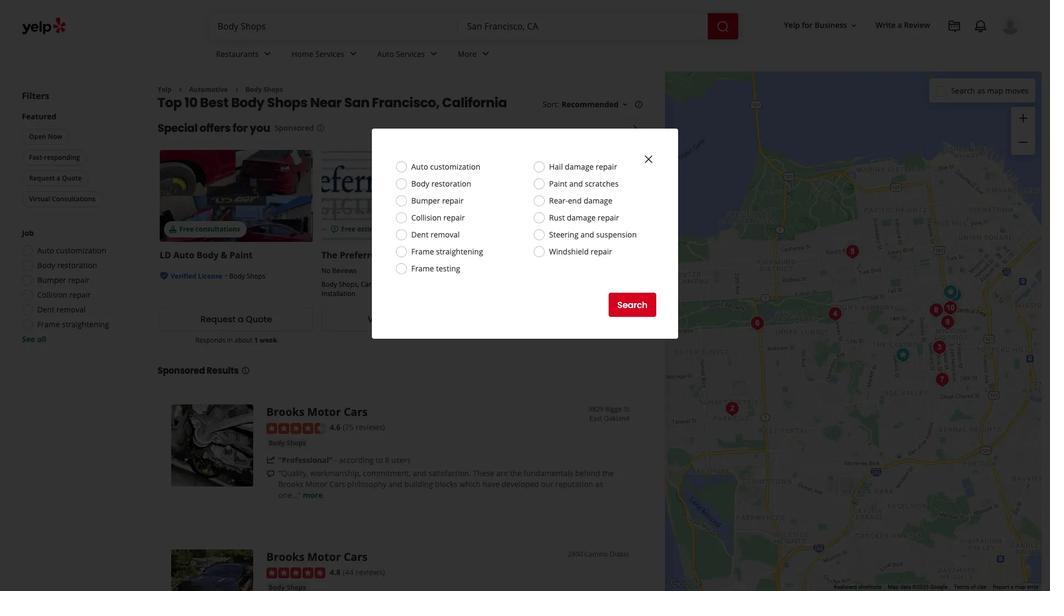 Task type: vqa. For each thing, say whether or not it's contained in the screenshot.
topmost brooks motor cars
yes



Task type: locate. For each thing, give the bounding box(es) containing it.
and down the commitment,
[[389, 479, 403, 489]]

brooks for 4.8 (44 reviews)
[[267, 549, 305, 564]]

0 horizontal spatial frame straightening
[[37, 319, 109, 330]]

1 horizontal spatial restoration
[[432, 178, 472, 189]]

auto customization
[[412, 161, 481, 172], [37, 245, 106, 256]]

brooks up one…"
[[279, 479, 304, 489]]

0 vertical spatial straightening
[[436, 246, 484, 257]]

more
[[303, 490, 323, 500]]

1 vertical spatial map
[[1016, 584, 1027, 590]]

removal inside option group
[[57, 304, 86, 315]]

windshield
[[550, 246, 589, 257]]

car left stereo
[[424, 280, 435, 289]]

yelp left 16 chevron right v2 image
[[158, 85, 172, 94]]

1 reviews) from the top
[[356, 422, 385, 433]]

the
[[322, 249, 338, 261]]

request a quote down fast-responding button
[[29, 174, 82, 183]]

0 vertical spatial bumper repair
[[412, 195, 464, 206]]

shops down 4.6 star rating "image" at the bottom
[[287, 438, 306, 448]]

straightening
[[436, 246, 484, 257], [62, 319, 109, 330]]

free for the preferred image
[[341, 225, 356, 234]]

2 horizontal spatial free
[[503, 225, 518, 234]]

0 vertical spatial request
[[29, 174, 55, 183]]

1 24 chevron down v2 image from the left
[[261, 47, 274, 60]]

brooks motor cars up 4.6
[[267, 405, 368, 420]]

0 vertical spatial frame straightening
[[412, 246, 484, 257]]

1 vertical spatial reviews)
[[356, 567, 385, 577]]

2 brooks motor cars link from the top
[[267, 549, 368, 564]]

european collision center image
[[940, 281, 962, 303]]

dent inside search dialog
[[412, 229, 429, 240]]

bumper repair inside option group
[[37, 275, 90, 285]]

sort:
[[543, 99, 560, 110]]

1 horizontal spatial frame straightening
[[412, 246, 484, 257]]

1 horizontal spatial yelp
[[785, 20, 801, 30]]

estimates down rust
[[519, 225, 552, 234]]

0 horizontal spatial sponsored
[[158, 365, 205, 377]]

auto services
[[377, 48, 425, 59]]

1 brooks motor cars from the top
[[267, 405, 368, 420]]

"quality, workmanship, commitment, and satisfaction. these are the fundamentals behind the brooks motor cars philosophy and building blocks which have developed our reputation as one…"
[[279, 468, 614, 500]]

brooks motor cars link up 4.8
[[267, 549, 368, 564]]

and up end
[[570, 178, 583, 189]]

damage down scratches
[[584, 195, 613, 206]]

projects image
[[949, 20, 962, 33]]

moves
[[1006, 85, 1030, 96]]

reviews) right (44
[[356, 567, 385, 577]]

1 vertical spatial brooks motor cars image
[[171, 549, 253, 591]]

search button
[[609, 293, 657, 317]]

1 vertical spatial motor
[[306, 479, 328, 489]]

yelp for yelp for business
[[785, 20, 801, 30]]

a for rightmost request a quote button
[[238, 313, 244, 326]]

2 services from the left
[[396, 48, 425, 59]]

auto inside search dialog
[[412, 161, 429, 172]]

1 horizontal spatial for
[[803, 20, 813, 30]]

sponsored right you
[[275, 123, 314, 133]]

search for search as map moves
[[952, 85, 976, 96]]

0 vertical spatial brooks
[[267, 405, 305, 420]]

services right home
[[316, 48, 345, 59]]

shops right 16 chevron right v2 icon
[[264, 85, 283, 94]]

damage down the rear-end damage
[[567, 212, 596, 223]]

0 vertical spatial body restoration
[[412, 178, 472, 189]]

brooks up 4.6 star rating "image" at the bottom
[[267, 405, 305, 420]]

1 services from the left
[[316, 48, 345, 59]]

collision up the frame testing
[[412, 212, 442, 223]]

a inside group
[[57, 174, 60, 183]]

all
[[37, 334, 46, 344]]

window
[[373, 280, 398, 289]]

rear-
[[550, 195, 568, 206]]

a for write a review link
[[898, 20, 903, 30]]

brooks
[[267, 405, 305, 420], [279, 479, 304, 489], [267, 549, 305, 564]]

damage up paint and scratches
[[565, 161, 594, 172]]

2 vertical spatial frame
[[37, 319, 60, 330]]

16 info v2 image right results
[[241, 366, 250, 375]]

1 vertical spatial collision
[[577, 249, 614, 261]]

a right write
[[898, 20, 903, 30]]

0 vertical spatial request a quote button
[[22, 170, 89, 187]]

1 horizontal spatial collision repair
[[412, 212, 465, 223]]

consumer auto body repair image
[[929, 336, 951, 358]]

1 vertical spatial brooks
[[279, 479, 304, 489]]

business categories element
[[207, 39, 1021, 71]]

1 vertical spatial auto customization
[[37, 245, 106, 256]]

customization inside option group
[[56, 245, 106, 256]]

24 chevron down v2 image for auto services
[[428, 47, 441, 60]]

24 chevron down v2 image for restaurants
[[261, 47, 274, 60]]

1 vertical spatial straightening
[[62, 319, 109, 330]]

auto inside business categories element
[[377, 48, 394, 59]]

0 horizontal spatial bumper repair
[[37, 275, 90, 285]]

virtual consultations
[[29, 194, 96, 204]]

request a quote button down fast-responding button
[[22, 170, 89, 187]]

steering
[[550, 229, 579, 240]]

free estimates link for carstar auto world collision
[[484, 150, 637, 242]]

0 horizontal spatial estimates
[[358, 225, 390, 234]]

motor up 4.6
[[308, 405, 341, 420]]

2 free estimates from the left
[[503, 225, 552, 234]]

services
[[316, 48, 345, 59], [396, 48, 425, 59]]

1 vertical spatial request
[[201, 313, 236, 326]]

0 horizontal spatial quote
[[62, 174, 82, 183]]

cars up 4.8 (44 reviews)
[[344, 549, 368, 564]]

the up developed
[[510, 468, 522, 478]]

24 chevron down v2 image
[[347, 47, 360, 60], [479, 47, 493, 60]]

1 vertical spatial customization
[[56, 245, 106, 256]]

body shops link
[[246, 85, 283, 94], [267, 438, 308, 449]]

0 horizontal spatial free estimates link
[[322, 150, 475, 242]]

24 chevron down v2 image inside more link
[[479, 47, 493, 60]]

keyboard shortcuts button
[[835, 584, 882, 591]]

0 horizontal spatial dent
[[37, 304, 55, 315]]

collision up all
[[37, 290, 67, 300]]

brooks up 4.8 star rating image
[[267, 549, 305, 564]]

1 free from the left
[[180, 225, 194, 234]]

will's auto body shop image
[[842, 241, 864, 262]]

0 horizontal spatial 24 chevron down v2 image
[[261, 47, 274, 60]]

sponsored results
[[158, 365, 239, 377]]

request up virtual
[[29, 174, 55, 183]]

0 horizontal spatial restoration
[[57, 260, 97, 270]]

1 vertical spatial search
[[618, 299, 648, 311]]

collision repair
[[412, 212, 465, 223], [37, 290, 91, 300]]

free consultations
[[180, 225, 240, 234]]

brooks motor cars link for 4.6
[[267, 405, 368, 420]]

body shops right license
[[230, 272, 266, 281]]

auto customization inside option group
[[37, 245, 106, 256]]

east
[[590, 414, 603, 423]]

shops
[[264, 85, 283, 94], [267, 94, 308, 112], [247, 272, 266, 281], [287, 438, 306, 448]]

view business
[[368, 313, 429, 326]]

16 free consultations v2 image
[[169, 225, 177, 234]]

option group
[[19, 228, 136, 345]]

fast-responding button
[[22, 149, 87, 166]]

0 vertical spatial quote
[[62, 174, 82, 183]]

frame up all
[[37, 319, 60, 330]]

free
[[180, 225, 194, 234], [341, 225, 356, 234], [503, 225, 518, 234]]

24 chevron down v2 image right more
[[479, 47, 493, 60]]

reviews) right (75
[[356, 422, 385, 433]]

user actions element
[[776, 14, 1036, 81]]

dent removal up all
[[37, 304, 86, 315]]

suspension
[[597, 229, 637, 240]]

2 vertical spatial motor
[[308, 549, 341, 564]]

brooks motor cars link
[[267, 405, 368, 420], [267, 549, 368, 564]]

24 chevron down v2 image inside auto services link
[[428, 47, 441, 60]]

2 reviews) from the top
[[356, 567, 385, 577]]

16 info v2 image
[[635, 100, 644, 109], [317, 124, 325, 133], [241, 366, 250, 375]]

cars for (75
[[344, 405, 368, 420]]

0 horizontal spatial request a quote
[[29, 174, 82, 183]]

free estimates up the preferred image link
[[341, 225, 390, 234]]

body shops link right 16 chevron right v2 icon
[[246, 85, 283, 94]]

0 horizontal spatial map
[[988, 85, 1004, 96]]

sponsored left results
[[158, 365, 205, 377]]

previous image
[[604, 122, 617, 135]]

0 vertical spatial frame
[[412, 246, 434, 257]]

dent inside option group
[[37, 304, 55, 315]]

consumer auto body repair image
[[929, 336, 951, 358]]

None search field
[[209, 13, 741, 39]]

a up about
[[238, 313, 244, 326]]

24 chevron down v2 image right restaurants
[[261, 47, 274, 60]]

california
[[442, 94, 507, 112]]

according
[[339, 455, 374, 465]]

1 horizontal spatial removal
[[431, 229, 460, 240]]

motor up more on the left bottom of the page
[[306, 479, 328, 489]]

about
[[235, 336, 253, 345]]

collision down "steering and suspension"
[[577, 249, 614, 261]]

hail damage repair
[[550, 161, 618, 172]]

0 horizontal spatial as
[[596, 479, 604, 489]]

no
[[322, 266, 331, 276]]

collision repair up the frame testing
[[412, 212, 465, 223]]

reviews) for 4.6 (75 reviews)
[[356, 422, 385, 433]]

0 vertical spatial brooks motor cars
[[267, 405, 368, 420]]

1 horizontal spatial bumper repair
[[412, 195, 464, 206]]

1 horizontal spatial straightening
[[436, 246, 484, 257]]

stan carlsen body shop image
[[825, 303, 847, 325], [825, 303, 847, 325]]

1 horizontal spatial customization
[[431, 161, 481, 172]]

1 vertical spatial dent removal
[[37, 304, 86, 315]]

the right "behind"
[[603, 468, 614, 478]]

1 vertical spatial as
[[596, 479, 604, 489]]

1 vertical spatial brooks motor cars link
[[267, 549, 368, 564]]

0 horizontal spatial straightening
[[62, 319, 109, 330]]

for left business
[[803, 20, 813, 30]]

map for moves
[[988, 85, 1004, 96]]

1 horizontal spatial 24 chevron down v2 image
[[428, 47, 441, 60]]

map left error
[[1016, 584, 1027, 590]]

2800
[[568, 549, 583, 559]]

search image
[[717, 20, 730, 33]]

notifications image
[[975, 20, 988, 33]]

in
[[227, 336, 233, 345]]

1 estimates from the left
[[358, 225, 390, 234]]

free up carstar
[[503, 225, 518, 234]]

0 horizontal spatial services
[[316, 48, 345, 59]]

search inside button
[[618, 299, 648, 311]]

yelp left business
[[785, 20, 801, 30]]

brooks motor cars up 4.8
[[267, 549, 368, 564]]

body shops button
[[267, 438, 308, 449]]

request
[[29, 174, 55, 183], [201, 313, 236, 326]]

brooks motor cars link up 4.6
[[267, 405, 368, 420]]

0 horizontal spatial collision repair
[[37, 290, 91, 300]]

free estimates
[[341, 225, 390, 234], [503, 225, 552, 234]]

near
[[310, 94, 342, 112]]

1 24 chevron down v2 image from the left
[[347, 47, 360, 60]]

free estimates down rust
[[503, 225, 552, 234]]

0 vertical spatial collision repair
[[412, 212, 465, 223]]

1 horizontal spatial free estimates link
[[484, 150, 637, 242]]

request a quote button
[[22, 170, 89, 187], [160, 307, 313, 331]]

1 horizontal spatial sponsored
[[275, 123, 314, 133]]

2 brooks motor cars from the top
[[267, 549, 368, 564]]

24 chevron down v2 image
[[261, 47, 274, 60], [428, 47, 441, 60]]

collision repair inside search dialog
[[412, 212, 465, 223]]

body shops link down 4.6 star rating "image" at the bottom
[[267, 438, 308, 449]]

map region
[[626, 0, 1046, 591]]

1 brooks motor cars link from the top
[[267, 405, 368, 420]]

shortcuts
[[859, 584, 882, 590]]

as left moves
[[978, 85, 986, 96]]

paint right &
[[230, 249, 253, 261]]

1 vertical spatial collision repair
[[37, 290, 91, 300]]

google
[[931, 584, 948, 590]]

rust
[[550, 212, 565, 223]]

request a quote up responds in about 1 week at the left
[[201, 313, 272, 326]]

cars up 4.6 (75 reviews)
[[344, 405, 368, 420]]

dent removal up the frame testing
[[412, 229, 460, 240]]

0 vertical spatial bumper
[[412, 195, 441, 206]]

frame up the frame testing
[[412, 246, 434, 257]]

collision inside option group
[[37, 290, 67, 300]]

collision repair up all
[[37, 290, 91, 300]]

1 vertical spatial for
[[233, 121, 248, 136]]

for
[[803, 20, 813, 30], [233, 121, 248, 136]]

2 24 chevron down v2 image from the left
[[479, 47, 493, 60]]

1 vertical spatial sponsored
[[158, 365, 205, 377]]

1 horizontal spatial as
[[978, 85, 986, 96]]

2 vertical spatial brooks
[[267, 549, 305, 564]]

0 horizontal spatial free
[[180, 225, 194, 234]]

damage for hail damage repair
[[565, 161, 594, 172]]

24 chevron down v2 image right home services
[[347, 47, 360, 60]]

16 info v2 image down near
[[317, 124, 325, 133]]

filters
[[22, 90, 49, 102]]

0 horizontal spatial the
[[510, 468, 522, 478]]

the preferred image link
[[322, 249, 411, 261]]

0 vertical spatial restoration
[[432, 178, 472, 189]]

domport auto body image
[[937, 311, 959, 333]]

0 horizontal spatial car
[[361, 280, 372, 289]]

4.6 (75 reviews)
[[330, 422, 385, 433]]

as
[[978, 85, 986, 96], [596, 479, 604, 489]]

have
[[483, 479, 500, 489]]

0 horizontal spatial request a quote button
[[22, 170, 89, 187]]

0 vertical spatial map
[[988, 85, 1004, 96]]

2 free estimates link from the left
[[484, 150, 637, 242]]

services up francisco,
[[396, 48, 425, 59]]

9829 bigge st east oakland
[[589, 405, 630, 423]]

close image
[[643, 153, 656, 166]]

automotive
[[189, 85, 228, 94]]

yelp inside button
[[785, 20, 801, 30]]

quote for topmost request a quote button
[[62, 174, 82, 183]]

1 horizontal spatial paint
[[550, 178, 568, 189]]

see
[[22, 334, 35, 344]]

"professional" - according to 8 users
[[279, 455, 411, 465]]

2 horizontal spatial 16 info v2 image
[[635, 100, 644, 109]]

1 horizontal spatial quote
[[246, 313, 272, 326]]

0 horizontal spatial paint
[[230, 249, 253, 261]]

0 horizontal spatial auto customization
[[37, 245, 106, 256]]

0 vertical spatial reviews)
[[356, 422, 385, 433]]

0 horizontal spatial body restoration
[[37, 260, 97, 270]]

estimates up the preferred image link
[[358, 225, 390, 234]]

motor up 4.8
[[308, 549, 341, 564]]

body shops down 4.6 star rating "image" at the bottom
[[269, 438, 306, 448]]

users
[[392, 455, 411, 465]]

body shops right 16 chevron right v2 icon
[[246, 85, 283, 94]]

10
[[185, 94, 198, 112]]

1 horizontal spatial body restoration
[[412, 178, 472, 189]]

0 horizontal spatial search
[[618, 299, 648, 311]]

more link
[[449, 39, 501, 71]]

0 vertical spatial paint
[[550, 178, 568, 189]]

1 horizontal spatial estimates
[[519, 225, 552, 234]]

2 vertical spatial damage
[[567, 212, 596, 223]]

bumper repair
[[412, 195, 464, 206], [37, 275, 90, 285]]

yelp for business
[[785, 20, 848, 30]]

see all button
[[22, 334, 46, 344]]

1 vertical spatial body restoration
[[37, 260, 97, 270]]

preferred
[[340, 249, 382, 261]]

1 vertical spatial yelp
[[158, 85, 172, 94]]

24 chevron down v2 image for home services
[[347, 47, 360, 60]]

consultations
[[196, 225, 240, 234]]

bumper
[[412, 195, 441, 206], [37, 275, 66, 285]]

0 vertical spatial brooks motor cars image
[[171, 405, 253, 487]]

behind
[[576, 468, 601, 478]]

cars down workmanship, at the bottom left of page
[[330, 479, 346, 489]]

frame straightening inside option group
[[37, 319, 109, 330]]

for left you
[[233, 121, 248, 136]]

quote inside featured group
[[62, 174, 82, 183]]

0 horizontal spatial customization
[[56, 245, 106, 256]]

2 horizontal spatial collision
[[577, 249, 614, 261]]

quote up consultations
[[62, 174, 82, 183]]

brooks motor cars image
[[171, 405, 253, 487], [171, 549, 253, 591]]

24 chevron down v2 image inside restaurants link
[[261, 47, 274, 60]]

business
[[391, 313, 429, 326]]

diablo
[[610, 549, 630, 559]]

keyboard
[[835, 584, 858, 590]]

paint up rear-
[[550, 178, 568, 189]]

paint inside search dialog
[[550, 178, 568, 189]]

search
[[952, 85, 976, 96], [618, 299, 648, 311]]

0 vertical spatial customization
[[431, 161, 481, 172]]

0 horizontal spatial collision
[[37, 290, 67, 300]]

1 horizontal spatial dent removal
[[412, 229, 460, 240]]

dent up all
[[37, 304, 55, 315]]

free right 16 free consultations v2 image
[[180, 225, 194, 234]]

sponsored for sponsored results
[[158, 365, 205, 377]]

end
[[568, 195, 582, 206]]

open now button
[[22, 129, 70, 145]]

16 chevron down v2 image
[[850, 21, 859, 30]]

free right 16 free estimates v2 image
[[341, 225, 356, 234]]

quote up 1
[[246, 313, 272, 326]]

car right shops,
[[361, 280, 372, 289]]

report a map error link
[[994, 584, 1040, 590]]

1 free estimates link from the left
[[322, 150, 475, 242]]

16 info v2 image up "next" image
[[635, 100, 644, 109]]

2 the from the left
[[603, 468, 614, 478]]

st
[[624, 405, 630, 414]]

1 vertical spatial 16 info v2 image
[[317, 124, 325, 133]]

map left moves
[[988, 85, 1004, 96]]

0 horizontal spatial request
[[29, 174, 55, 183]]

dent removal inside search dialog
[[412, 229, 460, 240]]

1 horizontal spatial collision
[[412, 212, 442, 223]]

1 horizontal spatial 16 info v2 image
[[317, 124, 325, 133]]

and down rust damage repair
[[581, 229, 595, 240]]

restoration inside search dialog
[[432, 178, 472, 189]]

featured group
[[20, 111, 136, 210]]

0 horizontal spatial removal
[[57, 304, 86, 315]]

motor
[[308, 405, 341, 420], [306, 479, 328, 489], [308, 549, 341, 564]]

1 vertical spatial damage
[[584, 195, 613, 206]]

and
[[570, 178, 583, 189], [581, 229, 595, 240], [413, 468, 427, 478], [389, 479, 403, 489]]

frame up tinting,
[[412, 263, 434, 274]]

top 10 best body shops near san francisco, california
[[158, 94, 507, 112]]

24 chevron down v2 image inside home services link
[[347, 47, 360, 60]]

2 24 chevron down v2 image from the left
[[428, 47, 441, 60]]

2 estimates from the left
[[519, 225, 552, 234]]

reputation
[[556, 479, 594, 489]]

a down fast-responding button
[[57, 174, 60, 183]]

2 free from the left
[[341, 225, 356, 234]]

frame straightening up testing
[[412, 246, 484, 257]]

more
[[458, 48, 477, 59]]

request up responds
[[201, 313, 236, 326]]

map for error
[[1016, 584, 1027, 590]]

dent up the frame testing
[[412, 229, 429, 240]]

frame straightening up all
[[37, 319, 109, 330]]

group
[[1012, 107, 1036, 155]]

24 chevron down v2 image right auto services
[[428, 47, 441, 60]]

as down "behind"
[[596, 479, 604, 489]]

16 chevron right v2 image
[[176, 85, 185, 94]]

2 brooks motor cars image from the top
[[171, 549, 253, 591]]

image
[[384, 249, 411, 261]]

request a quote button up responds in about 1 week at the left
[[160, 307, 313, 331]]

2 vertical spatial 16 info v2 image
[[241, 366, 250, 375]]

0 vertical spatial for
[[803, 20, 813, 30]]

1 horizontal spatial auto customization
[[412, 161, 481, 172]]



Task type: describe. For each thing, give the bounding box(es) containing it.
shops right license
[[247, 272, 266, 281]]

write
[[876, 20, 896, 30]]

search for search
[[618, 299, 648, 311]]

dent removal inside option group
[[37, 304, 86, 315]]

1 vertical spatial frame
[[412, 263, 434, 274]]

motor for 4.6 (75 reviews)
[[308, 405, 341, 420]]

2800 camino diablo
[[568, 549, 630, 559]]

automotive link
[[189, 85, 228, 94]]

a right report
[[1011, 584, 1014, 590]]

as inside "quality, workmanship, commitment, and satisfaction. these are the fundamentals behind the brooks motor cars philosophy and building blocks which have developed our reputation as one…"
[[596, 479, 604, 489]]

google image
[[668, 577, 704, 591]]

4.8 star rating image
[[267, 568, 326, 579]]

16 trending v2 image
[[267, 456, 275, 465]]

verified
[[171, 272, 197, 281]]

0 vertical spatial as
[[978, 85, 986, 96]]

1 the from the left
[[510, 468, 522, 478]]

a for topmost request a quote button
[[57, 174, 60, 183]]

motor for 4.8 (44 reviews)
[[308, 549, 341, 564]]

body shops inside button
[[269, 438, 306, 448]]

west wind automotive image
[[926, 299, 948, 321]]

motor inside "quality, workmanship, commitment, and satisfaction. these are the fundamentals behind the brooks motor cars philosophy and building blocks which have developed our reputation as one…"
[[306, 479, 328, 489]]

home services link
[[283, 39, 369, 71]]

request a quote inside featured group
[[29, 174, 82, 183]]

brooks motor cars for 4.6
[[267, 405, 368, 420]]

job
[[22, 228, 34, 238]]

pacific collision care image
[[932, 369, 954, 391]]

report a map error
[[994, 584, 1040, 590]]

collision inside search dialog
[[412, 212, 442, 223]]

fast-
[[29, 153, 44, 162]]

terms of use
[[955, 584, 987, 590]]

for inside button
[[803, 20, 813, 30]]

1 horizontal spatial request a quote button
[[160, 307, 313, 331]]

free consultations link
[[160, 150, 313, 242]]

next image
[[629, 122, 642, 135]]

offers
[[200, 121, 231, 136]]

and up building
[[413, 468, 427, 478]]

(75
[[343, 422, 354, 433]]

responds
[[196, 336, 226, 345]]

option group containing job
[[19, 228, 136, 345]]

4.6
[[330, 422, 341, 433]]

oakland
[[604, 414, 630, 423]]

report
[[994, 584, 1010, 590]]

shops up you
[[267, 94, 308, 112]]

16 chevron right v2 image
[[232, 85, 241, 94]]

body inside the preferred image no reviews body shops, car window tinting, car stereo installation
[[322, 280, 337, 289]]

world
[[548, 249, 574, 261]]

auto inside option group
[[37, 245, 54, 256]]

brooks motor cars link for 4.8
[[267, 549, 368, 564]]

building
[[405, 479, 433, 489]]

search dialog
[[0, 0, 1051, 591]]

1 horizontal spatial request a quote
[[201, 313, 272, 326]]

carstar sunset auto reconstruction image
[[747, 312, 769, 334]]

1 free estimates from the left
[[341, 225, 390, 234]]

body restoration inside search dialog
[[412, 178, 472, 189]]

2 car from the left
[[424, 280, 435, 289]]

0 vertical spatial body shops link
[[246, 85, 283, 94]]

best
[[200, 94, 229, 112]]

yelp for yelp link
[[158, 85, 172, 94]]

16 info v2 image for top 10 best body shops near san francisco, california
[[635, 100, 644, 109]]

search as map moves
[[952, 85, 1030, 96]]

stereo
[[436, 280, 456, 289]]

our
[[541, 479, 554, 489]]

top
[[158, 94, 182, 112]]

4.8
[[330, 567, 341, 577]]

data
[[901, 584, 912, 590]]

view business link
[[322, 307, 475, 331]]

"quality,
[[279, 468, 309, 478]]

services for home services
[[316, 48, 345, 59]]

windshield repair
[[550, 246, 613, 257]]

request inside featured group
[[29, 174, 55, 183]]

9829
[[589, 405, 604, 414]]

collision repair inside option group
[[37, 290, 91, 300]]

shops,
[[339, 280, 359, 289]]

rust damage repair
[[550, 212, 620, 223]]

&
[[221, 249, 228, 261]]

16 info v2 image for special offers for you
[[317, 124, 325, 133]]

0 horizontal spatial for
[[233, 121, 248, 136]]

0 vertical spatial body shops
[[246, 85, 283, 94]]

soma collision repair image
[[945, 284, 966, 306]]

reviews
[[332, 266, 357, 276]]

philosophy
[[348, 479, 387, 489]]

keyboard shortcuts
[[835, 584, 882, 590]]

body inside button
[[269, 438, 285, 448]]

sponsored for sponsored
[[275, 123, 314, 133]]

open now
[[29, 132, 62, 141]]

error
[[1028, 584, 1040, 590]]

open
[[29, 132, 46, 141]]

carstar auto world collision link
[[484, 249, 614, 261]]

developed
[[502, 479, 539, 489]]

bigge
[[606, 405, 622, 414]]

virtual
[[29, 194, 50, 204]]

camino
[[585, 549, 609, 559]]

1 vertical spatial paint
[[230, 249, 253, 261]]

installation
[[322, 289, 356, 299]]

commitment,
[[363, 468, 411, 478]]

bumper repair inside search dialog
[[412, 195, 464, 206]]

cars inside "quality, workmanship, commitment, and satisfaction. these are the fundamentals behind the brooks motor cars philosophy and building blocks which have developed our reputation as one…"
[[330, 479, 346, 489]]

16 verified v2 image
[[160, 272, 169, 280]]

frame testing
[[412, 263, 461, 274]]

16 speech v2 image
[[267, 469, 275, 478]]

virtual consultations button
[[22, 191, 103, 207]]

auto customization inside search dialog
[[412, 161, 481, 172]]

1 car from the left
[[361, 280, 372, 289]]

special
[[158, 121, 198, 136]]

avenue body shop image
[[940, 297, 962, 319]]

1 vertical spatial bumper
[[37, 275, 66, 285]]

business
[[815, 20, 848, 30]]

map
[[889, 584, 900, 590]]

are
[[497, 468, 508, 478]]

3 free from the left
[[503, 225, 518, 234]]

carstar auto world collision
[[484, 249, 614, 261]]

customization inside search dialog
[[431, 161, 481, 172]]

license
[[198, 272, 223, 281]]

home services
[[292, 48, 345, 59]]

restoration inside option group
[[57, 260, 97, 270]]

brooks for 4.6 (75 reviews)
[[267, 405, 305, 420]]

(44
[[343, 567, 354, 577]]

16 free estimates v2 image
[[331, 225, 339, 234]]

avenue body shop image
[[940, 297, 962, 319]]

of
[[972, 584, 977, 590]]

carstar
[[484, 249, 523, 261]]

ld auto body & paint link
[[160, 249, 253, 261]]

1 vertical spatial body shops
[[230, 272, 266, 281]]

use
[[978, 584, 987, 590]]

results
[[207, 365, 239, 377]]

brooks inside "quality, workmanship, commitment, and satisfaction. these are the fundamentals behind the brooks motor cars philosophy and building blocks which have developed our reputation as one…"
[[279, 479, 304, 489]]

fast-responding
[[29, 153, 80, 162]]

zoom out image
[[1018, 136, 1031, 149]]

1 vertical spatial body shops link
[[267, 438, 308, 449]]

restaurants
[[216, 48, 259, 59]]

the grateful dent image
[[893, 344, 914, 366]]

verified license
[[171, 272, 223, 281]]

4.6 star rating image
[[267, 423, 326, 434]]

now
[[48, 132, 62, 141]]

frame straightening inside search dialog
[[412, 246, 484, 257]]

straightening inside search dialog
[[436, 246, 484, 257]]

zoom in image
[[1018, 112, 1031, 125]]

24 chevron down v2 image for more
[[479, 47, 493, 60]]

cars for (44
[[344, 549, 368, 564]]

ld
[[160, 249, 171, 261]]

yelp for business button
[[780, 16, 863, 35]]

services for auto services
[[396, 48, 425, 59]]

san
[[345, 94, 370, 112]]

free estimates link for the preferred image
[[322, 150, 475, 242]]

more link
[[303, 490, 323, 500]]

to
[[376, 455, 383, 465]]

restaurants link
[[207, 39, 283, 71]]

reviews) for 4.8 (44 reviews)
[[356, 567, 385, 577]]

0 horizontal spatial 16 info v2 image
[[241, 366, 250, 375]]

removal inside search dialog
[[431, 229, 460, 240]]

the preferred image no reviews body shops, car window tinting, car stereo installation
[[322, 249, 456, 299]]

parkside paint & body shop image
[[722, 398, 744, 420]]

workmanship,
[[311, 468, 361, 478]]

bumper inside search dialog
[[412, 195, 441, 206]]

responding
[[44, 153, 80, 162]]

body inside search dialog
[[412, 178, 430, 189]]

quote for rightmost request a quote button
[[246, 313, 272, 326]]

free for ld auto body & paint
[[180, 225, 194, 234]]

responds in about 1 week
[[196, 336, 277, 345]]

review
[[905, 20, 931, 30]]

damage for rust damage repair
[[567, 212, 596, 223]]

brooks motor cars for 4.8
[[267, 549, 368, 564]]

1 horizontal spatial request
[[201, 313, 236, 326]]

yelp link
[[158, 85, 172, 94]]

1 brooks motor cars image from the top
[[171, 405, 253, 487]]

verified license button
[[171, 271, 223, 281]]

tinting,
[[400, 280, 422, 289]]

shops inside button
[[287, 438, 306, 448]]



